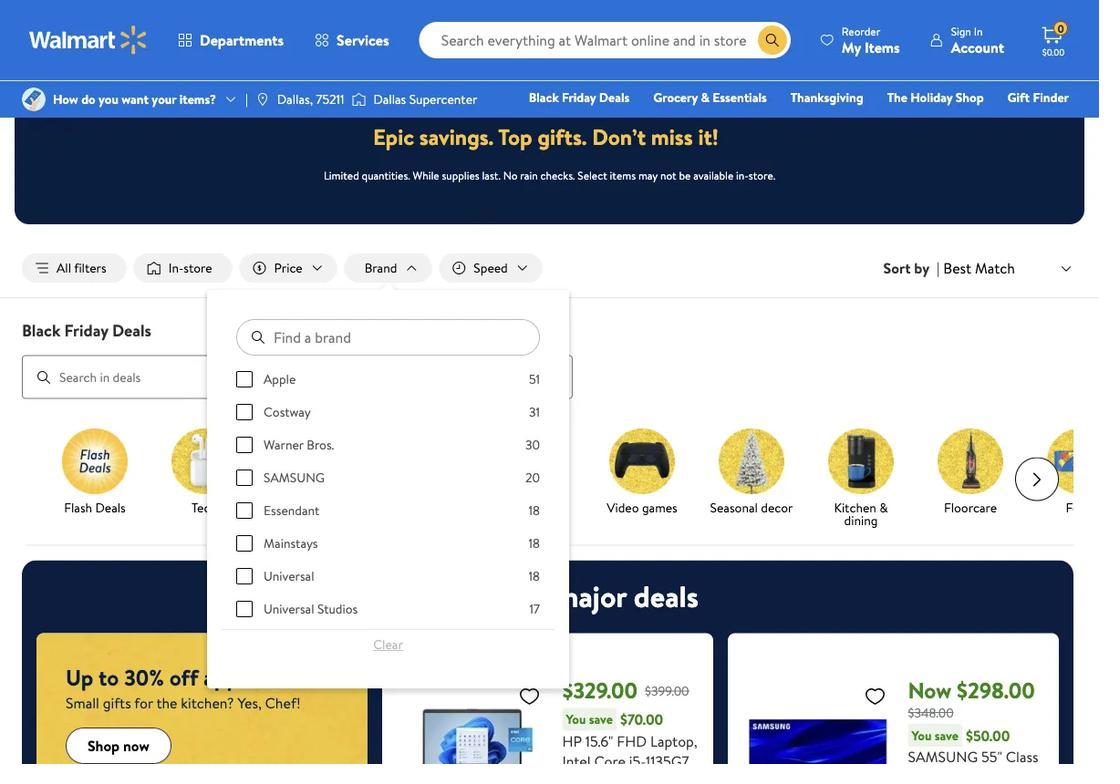 Task type: vqa. For each thing, say whether or not it's contained in the screenshot.


Task type: describe. For each thing, give the bounding box(es) containing it.
& for essentials
[[701, 89, 710, 106]]

 image for dallas supercenter
[[352, 90, 366, 109]]

walmart+ link
[[1007, 113, 1078, 133]]

seasonal
[[711, 499, 758, 517]]

chef!
[[265, 694, 301, 714]]

Find a brand search field
[[236, 320, 540, 356]]

video games
[[607, 499, 678, 517]]

rain
[[521, 167, 538, 183]]

your
[[152, 90, 176, 108]]

warner bros.
[[264, 436, 334, 454]]

video
[[607, 499, 639, 517]]

dining
[[845, 512, 878, 529]]

to
[[99, 663, 119, 694]]

shop food image
[[1048, 429, 1100, 494]]

select
[[578, 167, 608, 183]]

grocery
[[654, 89, 698, 106]]

finder
[[1034, 89, 1070, 106]]

departments button
[[162, 18, 299, 62]]

| inside sort and filter section element
[[937, 258, 940, 278]]

shop tech image
[[172, 429, 237, 494]]

2 vertical spatial deals
[[95, 499, 126, 517]]

$329.00 group
[[397, 649, 699, 765]]

registry
[[860, 114, 906, 132]]

electronics
[[577, 114, 639, 132]]

1 horizontal spatial fashion link
[[785, 113, 844, 133]]

clear search field text image
[[736, 33, 751, 48]]

now
[[909, 676, 952, 707]]

shop fashion image
[[500, 429, 566, 494]]

$0.00
[[1043, 46, 1065, 58]]

31
[[529, 404, 540, 421]]

services button
[[299, 18, 405, 62]]

thanksgiving link
[[783, 88, 872, 107]]

in
[[975, 23, 983, 39]]

flash deals link
[[47, 429, 142, 518]]

checks.
[[541, 167, 575, 183]]

no
[[504, 167, 518, 183]]

costway
[[264, 404, 311, 421]]

one debit link
[[922, 113, 1000, 133]]

0 vertical spatial deals
[[600, 89, 630, 106]]

last.
[[482, 167, 501, 183]]

group containing apple
[[236, 371, 540, 765]]

home link
[[728, 113, 778, 133]]

save inside you save $70.00 hp 15.6" fhd laptop, intel core i5-1135g7
[[589, 711, 613, 729]]

search icon image
[[766, 33, 780, 47]]

supplies
[[442, 167, 480, 183]]

be
[[680, 167, 691, 183]]

available
[[694, 167, 734, 183]]

shop seasonal image
[[719, 429, 785, 494]]

$399.00
[[645, 683, 690, 700]]

sort by |
[[884, 258, 940, 278]]

1 vertical spatial shop
[[684, 114, 713, 132]]

how do you want your items?
[[53, 90, 216, 108]]

this way for major deals
[[397, 577, 699, 618]]

black friday deals inside black friday deals link
[[529, 89, 630, 106]]

0 vertical spatial friday
[[562, 89, 596, 106]]

services
[[337, 30, 389, 50]]

flash deals image
[[62, 429, 128, 494]]

18 for universal
[[529, 568, 540, 586]]

deals
[[634, 577, 699, 618]]

small
[[66, 694, 99, 714]]

black friday deals inside black friday deals search box
[[22, 319, 152, 342]]

filters
[[74, 259, 107, 277]]

speed
[[474, 259, 508, 277]]

all
[[57, 259, 71, 277]]

grocery & essentials link
[[646, 88, 776, 107]]

gifts.
[[538, 122, 587, 152]]

sort and filter section element
[[0, 239, 1100, 298]]

up
[[66, 663, 93, 694]]

hp
[[563, 732, 582, 752]]

best match
[[944, 258, 1016, 278]]

limited
[[324, 167, 359, 183]]

universal for universal studios
[[264, 601, 315, 618]]

holiday
[[911, 89, 953, 106]]

apple
[[264, 371, 296, 388]]

bros.
[[307, 436, 334, 454]]

dallas, 75211
[[277, 90, 345, 108]]

17
[[530, 601, 540, 618]]

best match button
[[940, 256, 1078, 280]]

sign in to add to favorites list, samsung 55" class tu690t crystal uhd 4k smart television - un55tu690tfxza (new) image
[[865, 685, 887, 708]]

30%
[[124, 663, 164, 694]]

black inside search box
[[22, 319, 61, 342]]

dallas supercenter
[[374, 90, 478, 108]]

 image for dallas, 75211
[[255, 92, 270, 107]]

reorder my items
[[842, 23, 901, 57]]

food link
[[1033, 429, 1100, 518]]

decor
[[762, 499, 794, 517]]

essendant
[[264, 502, 320, 520]]

seasonal decor
[[711, 499, 794, 517]]

gifts
[[103, 694, 131, 714]]

0 horizontal spatial fashion link
[[486, 429, 581, 518]]

save inside now $298.00 $348.00 you save $50.00
[[935, 727, 959, 745]]

Walmart Site-Wide search field
[[420, 22, 791, 58]]

best
[[944, 258, 972, 278]]

off
[[169, 663, 198, 694]]

Black Friday Deals search field
[[0, 319, 1100, 399]]

items
[[865, 37, 901, 57]]

essentials
[[713, 89, 767, 106]]

& for dining
[[880, 499, 889, 517]]

this
[[397, 577, 448, 618]]



Task type: locate. For each thing, give the bounding box(es) containing it.
shop up debit
[[956, 89, 985, 106]]

walmart image
[[29, 26, 148, 55]]

you inside now $298.00 $348.00 you save $50.00
[[912, 727, 932, 745]]

the holiday shop link
[[880, 88, 993, 107]]

debit
[[960, 114, 992, 132]]

you down '$348.00' at the bottom
[[912, 727, 932, 745]]

toy shop link
[[655, 113, 721, 133]]

save
[[589, 711, 613, 729], [935, 727, 959, 745]]

for
[[510, 577, 548, 618], [134, 694, 153, 714]]

kitchen
[[835, 499, 877, 517]]

1 vertical spatial &
[[880, 499, 889, 517]]

home
[[736, 114, 770, 132]]

one debit
[[930, 114, 992, 132]]

for inside up to 30% off appliances small gifts for the kitchen? yes, chef!
[[134, 694, 153, 714]]

0 vertical spatial for
[[510, 577, 548, 618]]

75211
[[316, 90, 345, 108]]

reorder
[[842, 23, 881, 39]]

for right way
[[510, 577, 548, 618]]

epic
[[373, 122, 414, 152]]

1 horizontal spatial black
[[529, 89, 559, 106]]

intel
[[563, 752, 591, 765]]

0 horizontal spatial friday
[[64, 319, 108, 342]]

toy shop
[[663, 114, 713, 132]]

fashion down the thanksgiving
[[793, 114, 836, 132]]

1 vertical spatial fashion link
[[486, 429, 581, 518]]

|
[[246, 90, 248, 108], [937, 258, 940, 278]]

now $298.00 $348.00 you save $50.00
[[909, 676, 1036, 746]]

None checkbox
[[236, 437, 253, 454], [236, 536, 253, 552], [236, 602, 253, 618], [236, 437, 253, 454], [236, 536, 253, 552], [236, 602, 253, 618]]

don't
[[593, 122, 646, 152]]

universal for universal
[[264, 568, 315, 586]]

deals down 'in-store' button
[[112, 319, 152, 342]]

2 vertical spatial shop
[[88, 737, 120, 757]]

1 vertical spatial fashion
[[512, 499, 554, 517]]

 image
[[352, 90, 366, 109], [255, 92, 270, 107]]

3 18 from the top
[[529, 568, 540, 586]]

 image left dallas,
[[255, 92, 270, 107]]

shop right toy
[[684, 114, 713, 132]]

video games link
[[595, 429, 690, 518]]

brand button
[[345, 254, 432, 283]]

fashion link down 31
[[486, 429, 581, 518]]

51
[[529, 371, 540, 388]]

seasonal decor link
[[705, 429, 800, 518]]

0
[[1058, 21, 1065, 36]]

0 horizontal spatial black friday deals
[[22, 319, 152, 342]]

kitchen & dining
[[835, 499, 889, 529]]

$329.00 $399.00
[[563, 676, 690, 707]]

1 vertical spatial friday
[[64, 319, 108, 342]]

1 vertical spatial for
[[134, 694, 153, 714]]

dallas,
[[277, 90, 313, 108]]

1 vertical spatial deals
[[112, 319, 152, 342]]

| left dallas,
[[246, 90, 248, 108]]

universal studios
[[264, 601, 358, 618]]

save up 15.6"
[[589, 711, 613, 729]]

30
[[526, 436, 540, 454]]

0 horizontal spatial save
[[589, 711, 613, 729]]

| right by
[[937, 258, 940, 278]]

miss
[[652, 122, 693, 152]]

one
[[930, 114, 957, 132]]

& inside kitchen & dining
[[880, 499, 889, 517]]

you inside you save $70.00 hp 15.6" fhd laptop, intel core i5-1135g7
[[566, 711, 586, 729]]

1 horizontal spatial black friday deals
[[529, 89, 630, 106]]

0 horizontal spatial fashion
[[512, 499, 554, 517]]

how
[[53, 90, 78, 108]]

way
[[455, 577, 503, 618]]

0 vertical spatial |
[[246, 90, 248, 108]]

epic savings. top gifts. don't miss it!
[[373, 122, 719, 152]]

$329.00
[[563, 676, 638, 707]]

18 up 17
[[529, 568, 540, 586]]

shop floorcare image
[[938, 429, 1004, 494]]

in-store
[[169, 259, 212, 277]]

while
[[413, 167, 440, 183]]

$70.00
[[621, 710, 664, 730]]

walmart black friday deals for days image
[[382, 54, 718, 100]]

1 horizontal spatial you
[[912, 727, 932, 745]]

1 horizontal spatial shop
[[684, 114, 713, 132]]

0 vertical spatial black
[[529, 89, 559, 106]]

black up epic savings. top gifts. don't miss it!
[[529, 89, 559, 106]]

the
[[888, 89, 908, 106]]

1 horizontal spatial friday
[[562, 89, 596, 106]]

core
[[595, 752, 626, 765]]

kitchen?
[[181, 694, 234, 714]]

0 vertical spatial 18
[[529, 502, 540, 520]]

fhd
[[617, 732, 647, 752]]

limited quantities. while supplies last. no rain checks. select items may not be available in-store.
[[324, 167, 776, 183]]

black up search icon
[[22, 319, 61, 342]]

flash
[[64, 499, 92, 517]]

friday
[[562, 89, 596, 106], [64, 319, 108, 342]]

sign in to add to favorites list, hp 15.6" fhd laptop, intel core i5-1135g7, 8gb ram, 256gb ssd, silver, windows 11 home, 15-dy2795wm image
[[519, 685, 541, 708]]

2 horizontal spatial shop
[[956, 89, 985, 106]]

0 horizontal spatial  image
[[255, 92, 270, 107]]

fashion down '20'
[[512, 499, 554, 517]]

1 vertical spatial 18
[[529, 535, 540, 553]]

friday up electronics link
[[562, 89, 596, 106]]

0 vertical spatial &
[[701, 89, 710, 106]]

quantities.
[[362, 167, 410, 183]]

1 universal from the top
[[264, 568, 315, 586]]

18 down '20'
[[529, 502, 540, 520]]

deals right "flash"
[[95, 499, 126, 517]]

for left the
[[134, 694, 153, 714]]

in-store button
[[134, 254, 232, 283]]

mainstays
[[264, 535, 318, 553]]

you up hp
[[566, 711, 586, 729]]

my
[[842, 37, 862, 57]]

1 vertical spatial black friday deals
[[22, 319, 152, 342]]

1 horizontal spatial save
[[935, 727, 959, 745]]

Search in deals search field
[[22, 356, 573, 399]]

universal left the 'studios'
[[264, 601, 315, 618]]

all filters
[[57, 259, 107, 277]]

1 horizontal spatial fashion
[[793, 114, 836, 132]]

items?
[[180, 90, 216, 108]]

0 horizontal spatial shop
[[88, 737, 120, 757]]

toys link
[[267, 429, 361, 518]]

search image
[[37, 370, 51, 385]]

samsung
[[264, 469, 325, 487]]

up to 30% off appliances small gifts for the kitchen? yes, chef!
[[66, 663, 304, 714]]

1 horizontal spatial &
[[880, 499, 889, 517]]

clear button
[[236, 631, 540, 660]]

i5-
[[630, 752, 646, 765]]

you
[[566, 711, 586, 729], [912, 727, 932, 745]]

appliances
[[204, 663, 304, 694]]

0 horizontal spatial &
[[701, 89, 710, 106]]

fashion link
[[785, 113, 844, 133], [486, 429, 581, 518]]

2 universal from the top
[[264, 601, 315, 618]]

1 horizontal spatial |
[[937, 258, 940, 278]]

0 vertical spatial fashion
[[793, 114, 836, 132]]

deals up electronics
[[600, 89, 630, 106]]

laptop,
[[651, 732, 698, 752]]

brand
[[365, 259, 397, 277]]

shop kitchen & dining image
[[829, 429, 895, 494]]

save down '$348.00' at the bottom
[[935, 727, 959, 745]]

2 vertical spatial 18
[[529, 568, 540, 586]]

shop inside "button"
[[88, 737, 120, 757]]

tech link
[[157, 429, 252, 518]]

tech
[[192, 499, 217, 517]]

food
[[1067, 499, 1095, 517]]

0 horizontal spatial black
[[22, 319, 61, 342]]

the holiday shop
[[888, 89, 985, 106]]

0 horizontal spatial you
[[566, 711, 586, 729]]

friday inside search box
[[64, 319, 108, 342]]

 image
[[22, 88, 46, 111]]

departments
[[200, 30, 284, 50]]

shop now
[[88, 737, 150, 757]]

 image right the 75211
[[352, 90, 366, 109]]

1 vertical spatial universal
[[264, 601, 315, 618]]

0 vertical spatial shop
[[956, 89, 985, 106]]

1 18 from the top
[[529, 502, 540, 520]]

shop video games image
[[610, 429, 675, 494]]

shop left now
[[88, 737, 120, 757]]

2 18 from the top
[[529, 535, 540, 553]]

store
[[184, 259, 212, 277]]

18 up this way for major deals
[[529, 535, 540, 553]]

1 vertical spatial |
[[937, 258, 940, 278]]

Search search field
[[420, 22, 791, 58]]

fashion link down the thanksgiving
[[785, 113, 844, 133]]

floorcare
[[945, 499, 998, 517]]

0 horizontal spatial for
[[134, 694, 153, 714]]

18 for essendant
[[529, 502, 540, 520]]

black friday deals up electronics link
[[529, 89, 630, 106]]

& right grocery
[[701, 89, 710, 106]]

0 horizontal spatial |
[[246, 90, 248, 108]]

0 vertical spatial fashion link
[[785, 113, 844, 133]]

1 horizontal spatial for
[[510, 577, 548, 618]]

&
[[701, 89, 710, 106], [880, 499, 889, 517]]

group
[[236, 371, 540, 765]]

18 for mainstays
[[529, 535, 540, 553]]

savings.
[[420, 122, 494, 152]]

friday down 'filters'
[[64, 319, 108, 342]]

next slide for chipmodulewithimages list image
[[1016, 458, 1060, 502]]

supercenter
[[410, 90, 478, 108]]

want
[[122, 90, 149, 108]]

gift finder electronics
[[577, 89, 1070, 132]]

shop toys image
[[281, 429, 347, 494]]

deals inside search box
[[112, 319, 152, 342]]

studios
[[318, 601, 358, 618]]

black friday deals down 'filters'
[[22, 319, 152, 342]]

may
[[639, 167, 658, 183]]

None checkbox
[[236, 372, 253, 388], [236, 404, 253, 421], [236, 470, 253, 487], [236, 503, 253, 519], [236, 569, 253, 585], [236, 372, 253, 388], [236, 404, 253, 421], [236, 470, 253, 487], [236, 503, 253, 519], [236, 569, 253, 585]]

universal
[[264, 568, 315, 586], [264, 601, 315, 618]]

electronics link
[[569, 113, 647, 133]]

universal down mainstays
[[264, 568, 315, 586]]

0 vertical spatial universal
[[264, 568, 315, 586]]

it!
[[699, 122, 719, 152]]

items
[[610, 167, 636, 183]]

1 vertical spatial black
[[22, 319, 61, 342]]

0 vertical spatial black friday deals
[[529, 89, 630, 106]]

1 horizontal spatial  image
[[352, 90, 366, 109]]

15.6"
[[586, 732, 614, 752]]

& right dining
[[880, 499, 889, 517]]



